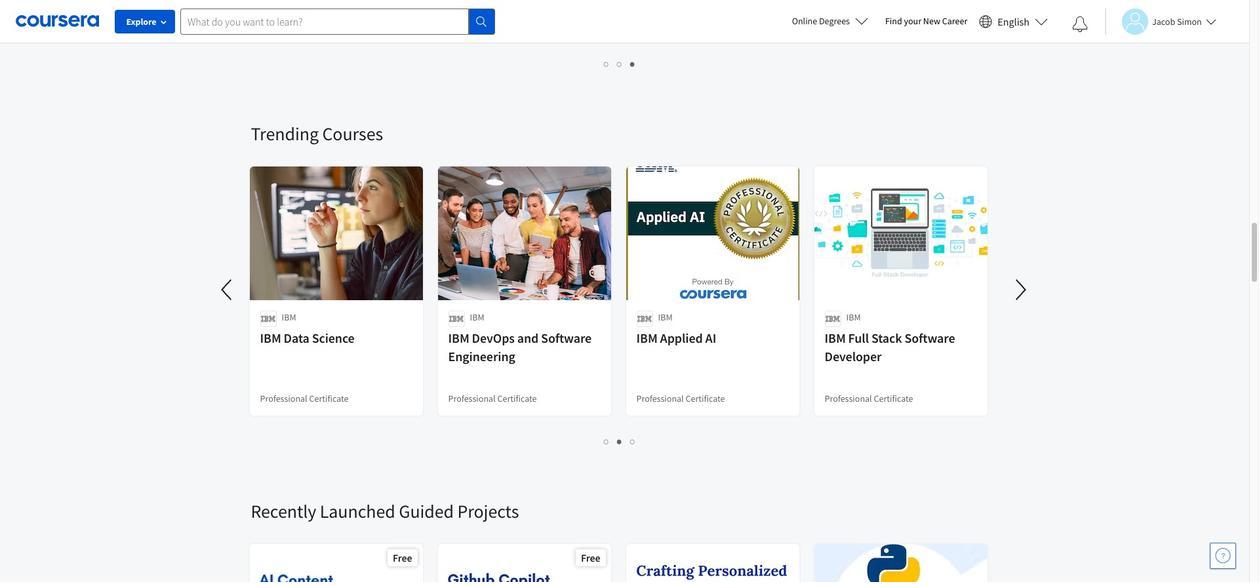 Task type: describe. For each thing, give the bounding box(es) containing it.
online degrees button
[[782, 7, 879, 35]]

show notifications image
[[1073, 16, 1088, 32]]

english button
[[974, 0, 1054, 43]]

degrees
[[819, 15, 850, 27]]

ibm up "devops"
[[470, 312, 485, 323]]

2 button for 1 button related to second list from the bottom's 3 button
[[613, 56, 627, 72]]

ibm inside ibm full stack software developer
[[825, 330, 846, 346]]

3 for 3 button related to list within trending courses carousel element
[[630, 436, 636, 448]]

applied
[[660, 330, 703, 346]]

ibm image
[[637, 311, 653, 327]]

ibm devops and software engineering
[[448, 330, 592, 365]]

ibm image for ibm full stack software developer
[[825, 311, 841, 327]]

courses
[[322, 122, 383, 146]]

3 button for second list from the bottom
[[627, 56, 640, 72]]

gen ai for software development: code generation for python guided project by coursera project network, image
[[814, 545, 988, 583]]

new
[[924, 15, 941, 27]]

1 button for 3 button related to list within trending courses carousel element
[[600, 434, 613, 449]]

engineering
[[448, 348, 516, 365]]

trending
[[251, 122, 319, 146]]

1 for second list from the bottom's 3 button
[[604, 58, 609, 70]]

next slide image
[[1005, 274, 1037, 306]]

and
[[517, 330, 539, 346]]

your
[[904, 15, 922, 27]]

ibm left data
[[260, 330, 281, 346]]

ibm up full
[[847, 312, 861, 323]]

ibm image for ibm data science
[[260, 311, 277, 327]]

1 list from the top
[[251, 56, 989, 72]]

What do you want to learn? text field
[[180, 8, 469, 34]]

ibm applied ai
[[637, 330, 717, 346]]

find
[[886, 15, 903, 27]]

developer
[[825, 348, 882, 365]]

ibm up data
[[282, 312, 296, 323]]

stack
[[872, 330, 902, 346]]

2 button for 3 button related to list within trending courses carousel element 1 button
[[613, 434, 627, 449]]

ibm down ibm icon
[[637, 330, 658, 346]]

crafting personalized content with gen ai: create a campaign guided project by coursera project network, image
[[626, 545, 800, 583]]

2 free link from the left
[[437, 543, 612, 583]]

guided
[[399, 500, 454, 524]]

online
[[792, 15, 818, 27]]

list inside trending courses carousel element
[[251, 434, 989, 449]]

find your new career
[[886, 15, 968, 27]]

trending courses
[[251, 122, 383, 146]]

full
[[849, 330, 869, 346]]

3 button for list within trending courses carousel element
[[627, 434, 640, 449]]

trending courses carousel element
[[212, 83, 1037, 461]]

science
[[312, 330, 355, 346]]

software for ibm full stack software developer
[[905, 330, 956, 346]]

1 button for second list from the bottom's 3 button
[[600, 56, 613, 72]]

2 for second list from the bottom's 3 button
[[617, 58, 623, 70]]



Task type: vqa. For each thing, say whether or not it's contained in the screenshot.
TESTIMONIALS
no



Task type: locate. For each thing, give the bounding box(es) containing it.
ibm image up "engineering" on the bottom of page
[[448, 311, 465, 327]]

ibm up "engineering" on the bottom of page
[[448, 330, 470, 346]]

ibm full stack software developer
[[825, 330, 956, 365]]

0 horizontal spatial ibm image
[[260, 311, 277, 327]]

2 1 button from the top
[[600, 434, 613, 449]]

2 3 button from the top
[[627, 434, 640, 449]]

1 2 button from the top
[[613, 56, 627, 72]]

1 professional certificate link from the left
[[248, 0, 424, 39]]

2 button inside trending courses carousel element
[[613, 434, 627, 449]]

1 horizontal spatial software
[[905, 330, 956, 346]]

online degrees
[[792, 15, 850, 27]]

0 vertical spatial list
[[251, 56, 989, 72]]

help center image
[[1216, 548, 1231, 564]]

1 vertical spatial 2 button
[[613, 434, 627, 449]]

software right and
[[541, 330, 592, 346]]

free link down 'projects'
[[437, 543, 612, 583]]

0 vertical spatial 3
[[630, 58, 636, 70]]

jacob
[[1153, 15, 1176, 27]]

3 professional certificate link from the left
[[813, 0, 989, 39]]

explore
[[126, 16, 156, 28]]

3 ibm image from the left
[[825, 311, 841, 327]]

0 vertical spatial 3 button
[[627, 56, 640, 72]]

jacob simon button
[[1105, 8, 1217, 34]]

2 button
[[613, 56, 627, 72], [613, 434, 627, 449]]

software
[[541, 330, 592, 346], [905, 330, 956, 346]]

software inside ibm devops and software engineering
[[541, 330, 592, 346]]

free link
[[248, 543, 424, 583], [437, 543, 612, 583]]

coursera image
[[16, 11, 99, 32]]

0 vertical spatial 2
[[617, 58, 623, 70]]

1 software from the left
[[541, 330, 592, 346]]

1 3 button from the top
[[627, 56, 640, 72]]

2 professional certificate link from the left
[[437, 0, 612, 39]]

1 inside trending courses carousel element
[[604, 436, 609, 448]]

3 for second list from the bottom's 3 button
[[630, 58, 636, 70]]

3 inside trending courses carousel element
[[630, 436, 636, 448]]

data
[[284, 330, 310, 346]]

professional
[[260, 15, 307, 27], [448, 15, 496, 27], [825, 15, 872, 27], [260, 393, 307, 405], [448, 393, 496, 405], [637, 393, 684, 405], [825, 393, 872, 405]]

2 inside trending courses carousel element
[[617, 436, 623, 448]]

1 vertical spatial list
[[251, 434, 989, 449]]

1 1 button from the top
[[600, 56, 613, 72]]

1
[[604, 58, 609, 70], [604, 436, 609, 448]]

software right stack
[[905, 330, 956, 346]]

free
[[393, 552, 412, 565], [581, 552, 601, 565]]

2 2 button from the top
[[613, 434, 627, 449]]

1 vertical spatial 2
[[617, 436, 623, 448]]

certificate
[[309, 15, 349, 27], [498, 15, 537, 27], [874, 15, 914, 27], [309, 393, 349, 405], [498, 393, 537, 405], [686, 393, 725, 405], [874, 393, 914, 405]]

1 horizontal spatial free
[[581, 552, 601, 565]]

1 2 from the top
[[617, 58, 623, 70]]

software inside ibm full stack software developer
[[905, 330, 956, 346]]

1 free from the left
[[393, 552, 412, 565]]

2 horizontal spatial professional certificate link
[[813, 0, 989, 39]]

3 button
[[627, 56, 640, 72], [627, 434, 640, 449]]

simon
[[1178, 15, 1202, 27]]

2 list from the top
[[251, 434, 989, 449]]

2 horizontal spatial ibm image
[[825, 311, 841, 327]]

ibm
[[282, 312, 296, 323], [470, 312, 485, 323], [658, 312, 673, 323], [847, 312, 861, 323], [260, 330, 281, 346], [448, 330, 470, 346], [637, 330, 658, 346], [825, 330, 846, 346]]

recently
[[251, 500, 316, 524]]

1 1 from the top
[[604, 58, 609, 70]]

1 3 from the top
[[630, 58, 636, 70]]

professional certificate link
[[248, 0, 424, 39], [437, 0, 612, 39], [813, 0, 989, 39]]

previous slide image
[[212, 274, 243, 306]]

1 button
[[600, 56, 613, 72], [600, 434, 613, 449]]

ibm inside ibm devops and software engineering
[[448, 330, 470, 346]]

explore button
[[115, 10, 175, 33]]

1 vertical spatial 3 button
[[627, 434, 640, 449]]

None search field
[[180, 8, 495, 34]]

projects
[[458, 500, 519, 524]]

0 horizontal spatial software
[[541, 330, 592, 346]]

0 vertical spatial 2 button
[[613, 56, 627, 72]]

ibm image up developer
[[825, 311, 841, 327]]

1 vertical spatial 1 button
[[600, 434, 613, 449]]

1 horizontal spatial ibm image
[[448, 311, 465, 327]]

launched
[[320, 500, 395, 524]]

ibm image for ibm devops and software engineering
[[448, 311, 465, 327]]

career
[[943, 15, 968, 27]]

2 3 from the top
[[630, 436, 636, 448]]

english
[[998, 15, 1030, 28]]

2 free from the left
[[581, 552, 601, 565]]

ai
[[706, 330, 717, 346]]

ibm right ibm icon
[[658, 312, 673, 323]]

ibm image up the ibm data science
[[260, 311, 277, 327]]

1 ibm image from the left
[[260, 311, 277, 327]]

2
[[617, 58, 623, 70], [617, 436, 623, 448]]

1 horizontal spatial free link
[[437, 543, 612, 583]]

1 free link from the left
[[248, 543, 424, 583]]

recently launched guided projects
[[251, 500, 519, 524]]

2 1 from the top
[[604, 436, 609, 448]]

free link down 'launched'
[[248, 543, 424, 583]]

0 horizontal spatial professional certificate link
[[248, 0, 424, 39]]

3
[[630, 58, 636, 70], [630, 436, 636, 448]]

1 vertical spatial 1
[[604, 436, 609, 448]]

0 vertical spatial 1 button
[[600, 56, 613, 72]]

1 horizontal spatial professional certificate link
[[437, 0, 612, 39]]

free for 2nd 'free' link from right
[[393, 552, 412, 565]]

devops
[[472, 330, 515, 346]]

2 for 3 button related to list within trending courses carousel element
[[617, 436, 623, 448]]

ibm left full
[[825, 330, 846, 346]]

software for ibm devops and software engineering
[[541, 330, 592, 346]]

0 vertical spatial 1
[[604, 58, 609, 70]]

1 for 3 button related to list within trending courses carousel element
[[604, 436, 609, 448]]

1 vertical spatial 3
[[630, 436, 636, 448]]

ibm image
[[260, 311, 277, 327], [448, 311, 465, 327], [825, 311, 841, 327]]

professional certificate
[[260, 15, 349, 27], [448, 15, 537, 27], [825, 15, 914, 27], [260, 393, 349, 405], [448, 393, 537, 405], [637, 393, 725, 405], [825, 393, 914, 405]]

find your new career link
[[879, 13, 974, 30]]

ibm data science
[[260, 330, 355, 346]]

2 software from the left
[[905, 330, 956, 346]]

jacob simon
[[1153, 15, 1202, 27]]

2 2 from the top
[[617, 436, 623, 448]]

0 horizontal spatial free link
[[248, 543, 424, 583]]

list
[[251, 56, 989, 72], [251, 434, 989, 449]]

0 horizontal spatial free
[[393, 552, 412, 565]]

free for 2nd 'free' link from left
[[581, 552, 601, 565]]

2 ibm image from the left
[[448, 311, 465, 327]]

recently launched guided projects carousel element
[[244, 461, 1260, 583]]



